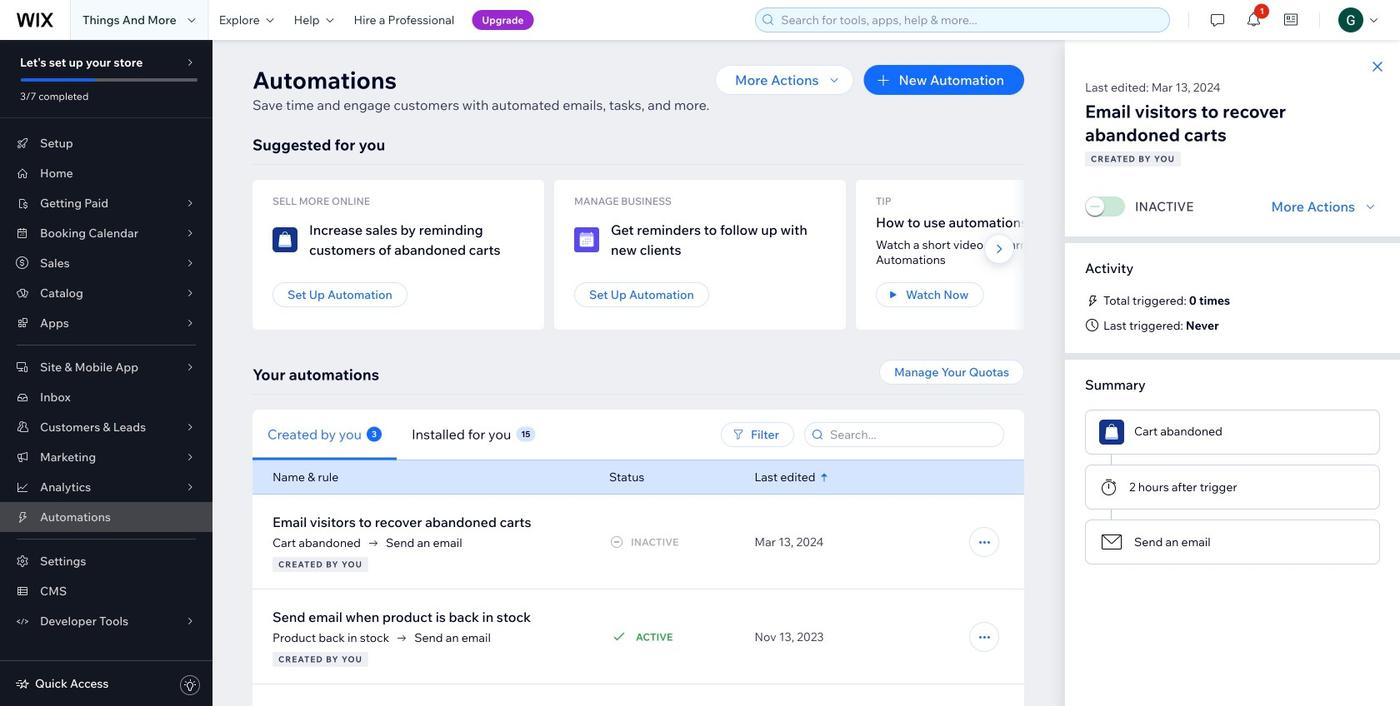 Task type: locate. For each thing, give the bounding box(es) containing it.
Search for tools, apps, help & more... field
[[776, 8, 1165, 32]]

0 horizontal spatial category image
[[574, 228, 599, 253]]

category image
[[273, 228, 298, 253], [1100, 530, 1125, 555]]

1 vertical spatial category image
[[1100, 530, 1125, 555]]

1 vertical spatial category image
[[1100, 420, 1125, 445]]

0 vertical spatial category image
[[273, 228, 298, 253]]

0 vertical spatial category image
[[574, 228, 599, 253]]

1 horizontal spatial category image
[[1100, 530, 1125, 555]]

category image
[[574, 228, 599, 253], [1100, 420, 1125, 445]]

tab list
[[253, 410, 648, 461]]

list
[[253, 180, 1401, 330]]



Task type: describe. For each thing, give the bounding box(es) containing it.
1 horizontal spatial category image
[[1100, 420, 1125, 445]]

sidebar element
[[0, 40, 213, 707]]

Search... field
[[825, 424, 999, 447]]

0 horizontal spatial category image
[[273, 228, 298, 253]]



Task type: vqa. For each thing, say whether or not it's contained in the screenshot.
SEARCH... FIELD
yes



